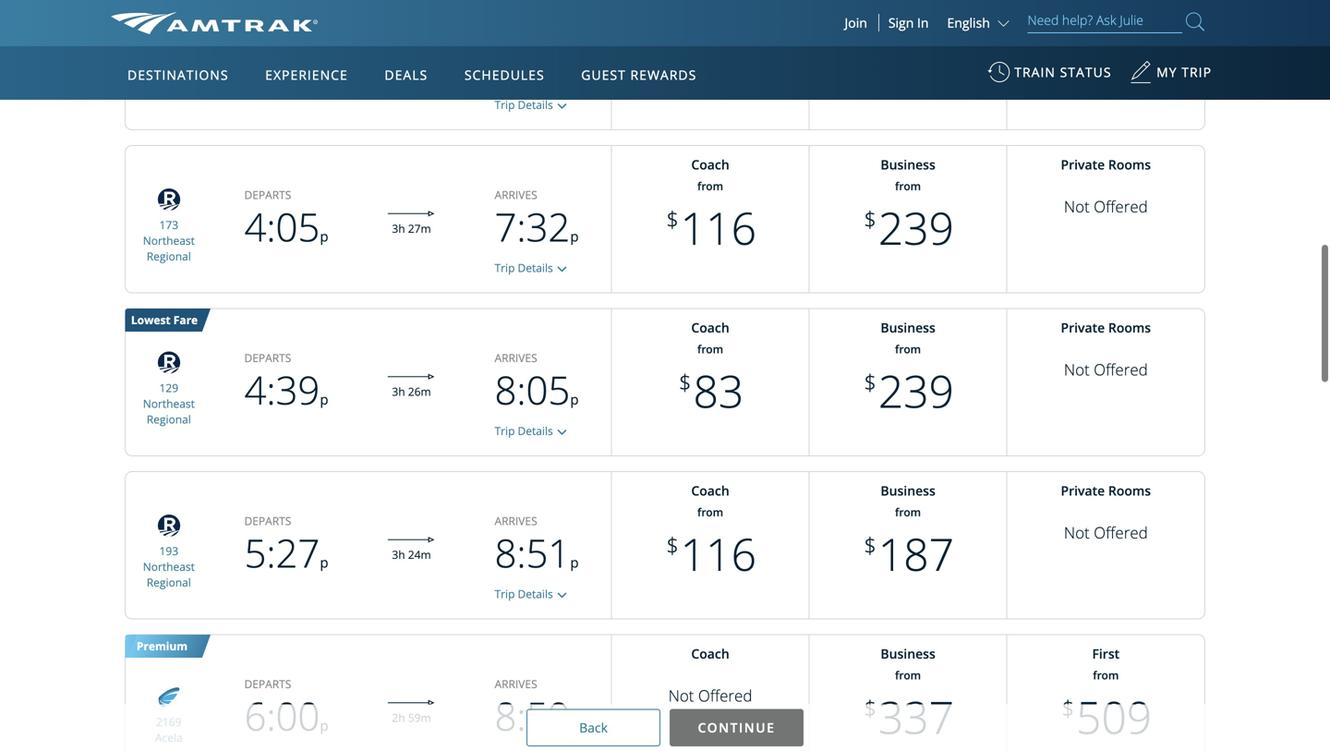 Task type: vqa. For each thing, say whether or not it's contained in the screenshot.
the right montreal
no



Task type: describe. For each thing, give the bounding box(es) containing it.
northeast for 5:27
[[143, 559, 195, 574]]

2 northeast regional train icon image from the top
[[150, 347, 187, 378]]

silver meteor link
[[135, 80, 203, 96]]

in
[[918, 14, 929, 31]]

arrives 7:32 p
[[495, 187, 579, 253]]

departs for 6:00
[[244, 677, 291, 692]]

arrives for 8:59
[[495, 677, 538, 692]]

trip details for 7:32
[[495, 261, 553, 276]]

english button
[[948, 14, 1014, 31]]

7:32
[[495, 200, 571, 253]]

northeast regional link for 4:05
[[143, 233, 195, 264]]

schedules link
[[457, 46, 552, 100]]

2169 acela
[[155, 714, 183, 745]]

train status
[[1015, 63, 1112, 81]]

p for 4:39
[[320, 390, 329, 409]]

6:48 p
[[495, 37, 579, 90]]

details for 8:51
[[518, 587, 553, 602]]

97 silver meteor
[[135, 65, 203, 96]]

2 northeast from the top
[[143, 396, 195, 411]]

5:27
[[244, 526, 320, 580]]

continue button
[[670, 709, 804, 747]]

departs for 4:05
[[244, 187, 291, 203]]

departs 4:39 p
[[244, 350, 329, 417]]

3:15
[[244, 37, 320, 90]]

details for 7:32
[[518, 261, 553, 276]]

back button
[[527, 709, 661, 747]]

3h for 6:48
[[392, 58, 405, 73]]

application inside banner
[[180, 154, 623, 413]]

8:05
[[495, 363, 571, 417]]

select image for 8:05
[[553, 423, 572, 442]]

24m
[[408, 547, 431, 562]]

33m
[[408, 58, 431, 73]]

continue
[[698, 719, 776, 737]]

departs 6:00 p
[[244, 677, 329, 743]]

back
[[579, 719, 608, 737]]

8:59
[[495, 690, 571, 743]]

deals button
[[377, 49, 435, 101]]

english
[[948, 14, 991, 31]]

northeast regional train icon image for 5:27
[[150, 510, 187, 541]]

193
[[159, 544, 178, 559]]

departs 5:27 p
[[244, 514, 329, 580]]

6:48
[[495, 37, 571, 90]]

173 northeast regional
[[143, 217, 195, 264]]

departs for 4:39
[[244, 350, 291, 366]]

premium
[[137, 639, 188, 654]]

select image for 8:51
[[553, 587, 572, 605]]

acela
[[155, 730, 183, 745]]

3h for 8:51
[[392, 547, 405, 562]]

2 northeast regional link from the top
[[143, 396, 195, 427]]

silver meteor train icon image
[[150, 26, 187, 63]]

my trip
[[1157, 63, 1212, 81]]

3h 24m
[[392, 547, 431, 562]]

departs for 5:27
[[244, 514, 291, 529]]

arrives 8:59 p
[[495, 677, 579, 743]]

trip for 8:05
[[495, 424, 515, 439]]

details for 6:48
[[518, 97, 553, 113]]

experience
[[265, 66, 348, 84]]

amtrak image
[[111, 12, 318, 34]]

193 northeast regional
[[143, 544, 195, 590]]

trip details for 8:51
[[495, 587, 553, 602]]

acela link
[[155, 730, 183, 745]]

destinations
[[128, 66, 229, 84]]

sign
[[889, 14, 914, 31]]

arrives for 7:32
[[495, 187, 538, 203]]

97
[[163, 65, 175, 80]]

p for 8:51
[[571, 553, 579, 572]]

27m
[[408, 221, 431, 236]]

regional inside "129 northeast regional"
[[147, 411, 191, 427]]

lowest fare
[[131, 312, 198, 328]]



Task type: locate. For each thing, give the bounding box(es) containing it.
details down "8:51"
[[518, 587, 553, 602]]

experience button
[[258, 49, 356, 101]]

schedules
[[465, 66, 545, 84]]

trip down schedules at the top left of page
[[495, 97, 515, 113]]

departs inside departs 6:00 p
[[244, 677, 291, 692]]

2 3h from the top
[[392, 221, 405, 236]]

3h left '27m'
[[392, 221, 405, 236]]

p for 6:00
[[320, 716, 329, 735]]

select image
[[553, 260, 572, 279], [553, 423, 572, 442], [553, 587, 572, 605]]

join
[[845, 14, 868, 31]]

2 select image from the top
[[553, 423, 572, 442]]

northeast regional train icon image up 173
[[150, 184, 187, 215]]

trip for 6:48
[[495, 97, 515, 113]]

3 northeast regional train icon image from the top
[[150, 510, 187, 541]]

2 departs from the top
[[244, 350, 291, 366]]

details down 8:05
[[518, 424, 553, 439]]

trip for 7:32
[[495, 261, 515, 276]]

3 trip details from the top
[[495, 424, 553, 439]]

p
[[320, 64, 329, 83], [571, 64, 579, 83], [320, 227, 329, 246], [571, 227, 579, 246], [320, 390, 329, 409], [571, 390, 579, 409], [320, 553, 329, 572], [571, 553, 579, 572], [320, 716, 329, 735], [571, 716, 579, 735]]

northeast
[[143, 233, 195, 248], [143, 396, 195, 411], [143, 559, 195, 574]]

1 details from the top
[[518, 97, 553, 113]]

0 vertical spatial northeast regional link
[[143, 233, 195, 264]]

129 northeast regional
[[143, 380, 195, 427]]

3 regional from the top
[[147, 575, 191, 590]]

3 trip from the top
[[495, 424, 515, 439]]

trip
[[1182, 63, 1212, 81]]

3 3h from the top
[[392, 384, 405, 399]]

arrives
[[495, 187, 538, 203], [495, 350, 538, 366], [495, 514, 538, 529], [495, 677, 538, 692]]

1 vertical spatial select image
[[553, 423, 572, 442]]

26m
[[408, 384, 431, 399]]

fare
[[174, 312, 198, 328]]

arrives inside arrives 8:05 p
[[495, 350, 538, 366]]

arrives inside arrives 8:51 p
[[495, 514, 538, 529]]

1 northeast regional train icon image from the top
[[150, 184, 187, 215]]

trip details down 8:05
[[495, 424, 553, 439]]

trip details
[[495, 97, 553, 113], [495, 261, 553, 276], [495, 424, 553, 439], [495, 587, 553, 602]]

2 vertical spatial northeast
[[143, 559, 195, 574]]

trip details for 6:48
[[495, 97, 553, 113]]

trip details down 7:32 at top left
[[495, 261, 553, 276]]

silver
[[135, 80, 163, 96]]

trip details down "8:51"
[[495, 587, 553, 602]]

p for 4:05
[[320, 227, 329, 246]]

3h left 33m
[[392, 58, 405, 73]]

trip down 7:32 at top left
[[495, 261, 515, 276]]

arrives inside arrives 8:59 p
[[495, 677, 538, 692]]

3 arrives from the top
[[495, 514, 538, 529]]

4 trip details from the top
[[495, 587, 553, 602]]

3h 27m
[[392, 221, 431, 236]]

p inside arrives 8:05 p
[[571, 390, 579, 409]]

2 vertical spatial northeast regional link
[[143, 559, 195, 590]]

arrives for 8:51
[[495, 514, 538, 529]]

banner
[[0, 0, 1331, 427]]

northeast regional link for 5:27
[[143, 559, 195, 590]]

3h left 24m
[[392, 547, 405, 562]]

2 regional from the top
[[147, 411, 191, 427]]

train
[[1015, 63, 1056, 81]]

4 departs from the top
[[244, 677, 291, 692]]

2h 59m
[[392, 710, 431, 725]]

2 vertical spatial regional
[[147, 575, 191, 590]]

destinations button
[[120, 49, 236, 101]]

4:39
[[244, 363, 320, 417]]

northeast regional train icon image for 4:05
[[150, 184, 187, 215]]

banner containing join
[[0, 0, 1331, 427]]

northeast down 129
[[143, 396, 195, 411]]

trip details down schedules at the top left of page
[[495, 97, 553, 113]]

1 vertical spatial northeast
[[143, 396, 195, 411]]

1 3h from the top
[[392, 58, 405, 73]]

2h
[[392, 710, 405, 725]]

Please enter your search item search field
[[1028, 9, 1183, 33]]

173
[[159, 217, 178, 233]]

northeast regional link down 173
[[143, 233, 195, 264]]

4 arrives from the top
[[495, 677, 538, 692]]

2 details from the top
[[518, 261, 553, 276]]

details down 7:32 at top left
[[518, 261, 553, 276]]

northeast down 173
[[143, 233, 195, 248]]

0 vertical spatial northeast regional train icon image
[[150, 184, 187, 215]]

deals
[[385, 66, 428, 84]]

select image down 7:32 at top left
[[553, 260, 572, 279]]

regional down 173
[[147, 248, 191, 264]]

trip details for 8:05
[[495, 424, 553, 439]]

northeast regional link down 129
[[143, 396, 195, 427]]

3 northeast from the top
[[143, 559, 195, 574]]

departs 4:05 p
[[244, 187, 329, 253]]

regional
[[147, 248, 191, 264], [147, 411, 191, 427], [147, 575, 191, 590]]

status
[[1061, 63, 1112, 81]]

trip down "8:51"
[[495, 587, 515, 602]]

details down the 6:48 p
[[518, 97, 553, 113]]

northeast for 4:05
[[143, 233, 195, 248]]

3h 33m
[[392, 58, 431, 73]]

2 vertical spatial select image
[[553, 587, 572, 605]]

sign in button
[[889, 14, 929, 31]]

northeast regional link down 193
[[143, 559, 195, 590]]

arrives 8:05 p
[[495, 350, 579, 417]]

0 vertical spatial regional
[[147, 248, 191, 264]]

regional inside 193 northeast regional
[[147, 575, 191, 590]]

0 vertical spatial northeast
[[143, 233, 195, 248]]

2 arrives from the top
[[495, 350, 538, 366]]

northeast down 193
[[143, 559, 195, 574]]

trip down 8:05
[[495, 424, 515, 439]]

2 trip from the top
[[495, 261, 515, 276]]

regional down 129
[[147, 411, 191, 427]]

p for 7:32
[[571, 227, 579, 246]]

northeast regional train icon image up 193
[[150, 510, 187, 541]]

3 departs from the top
[[244, 514, 291, 529]]

1 trip from the top
[[495, 97, 515, 113]]

rewards
[[631, 66, 697, 84]]

arrives 8:51 p
[[495, 514, 579, 580]]

p for 5:27
[[320, 553, 329, 572]]

4 3h from the top
[[392, 547, 405, 562]]

departs inside departs 5:27 p
[[244, 514, 291, 529]]

arrives for 8:05
[[495, 350, 538, 366]]

p inside "departs 4:39 p"
[[320, 390, 329, 409]]

details
[[518, 97, 553, 113], [518, 261, 553, 276], [518, 424, 553, 439], [518, 587, 553, 602]]

p for 8:05
[[571, 390, 579, 409]]

3 select image from the top
[[553, 587, 572, 605]]

1 northeast from the top
[[143, 233, 195, 248]]

1 northeast regional link from the top
[[143, 233, 195, 264]]

guest rewards button
[[574, 49, 704, 101]]

3h left the 26m
[[392, 384, 405, 399]]

2 vertical spatial northeast regional train icon image
[[150, 510, 187, 541]]

p inside "3:15 p"
[[320, 64, 329, 83]]

select image down "8:51"
[[553, 587, 572, 605]]

p inside the departs 4:05 p
[[320, 227, 329, 246]]

p inside arrives 8:59 p
[[571, 716, 579, 735]]

1 vertical spatial northeast regional train icon image
[[150, 347, 187, 378]]

1 trip details from the top
[[495, 97, 553, 113]]

3h
[[392, 58, 405, 73], [392, 221, 405, 236], [392, 384, 405, 399], [392, 547, 405, 562]]

6:00
[[244, 690, 320, 743]]

3 northeast regional link from the top
[[143, 559, 195, 590]]

2169
[[156, 714, 182, 730]]

3h for 7:32
[[392, 221, 405, 236]]

p inside arrives 7:32 p
[[571, 227, 579, 246]]

lowest
[[131, 312, 171, 328]]

search icon image
[[1187, 9, 1205, 34]]

train status link
[[988, 55, 1112, 100]]

1 arrives from the top
[[495, 187, 538, 203]]

1 regional from the top
[[147, 248, 191, 264]]

0 vertical spatial select image
[[553, 260, 572, 279]]

regions map image
[[180, 154, 623, 413]]

4 trip from the top
[[495, 587, 515, 602]]

1 vertical spatial regional
[[147, 411, 191, 427]]

select image for 7:32
[[553, 260, 572, 279]]

select image
[[553, 97, 572, 116]]

my
[[1157, 63, 1178, 81]]

northeast regional link
[[143, 233, 195, 264], [143, 396, 195, 427], [143, 559, 195, 590]]

details for 8:05
[[518, 424, 553, 439]]

regional for 4:05
[[147, 248, 191, 264]]

8:51
[[495, 526, 571, 580]]

1 vertical spatial northeast regional link
[[143, 396, 195, 427]]

acela train icon image
[[150, 681, 187, 712]]

p inside the 6:48 p
[[571, 64, 579, 83]]

meteor
[[166, 80, 203, 96]]

my trip button
[[1130, 55, 1212, 100]]

departs inside the departs 4:05 p
[[244, 187, 291, 203]]

3 details from the top
[[518, 424, 553, 439]]

northeast regional train icon image
[[150, 184, 187, 215], [150, 347, 187, 378], [150, 510, 187, 541]]

regional for 5:27
[[147, 575, 191, 590]]

1 departs from the top
[[244, 187, 291, 203]]

arrives inside arrives 7:32 p
[[495, 187, 538, 203]]

p inside arrives 8:51 p
[[571, 553, 579, 572]]

3h 26m
[[392, 384, 431, 399]]

sign in
[[889, 14, 929, 31]]

application
[[180, 154, 623, 413]]

1 select image from the top
[[553, 260, 572, 279]]

59m
[[408, 710, 431, 725]]

select image down 8:05
[[553, 423, 572, 442]]

guest
[[582, 66, 626, 84]]

3:15 p
[[244, 37, 329, 90]]

p for 8:59
[[571, 716, 579, 735]]

regional inside 173 northeast regional
[[147, 248, 191, 264]]

northeast regional train icon image up 129
[[150, 347, 187, 378]]

departs
[[244, 187, 291, 203], [244, 350, 291, 366], [244, 514, 291, 529], [244, 677, 291, 692]]

regional down 193
[[147, 575, 191, 590]]

p inside departs 5:27 p
[[320, 553, 329, 572]]

4 details from the top
[[518, 587, 553, 602]]

p inside departs 6:00 p
[[320, 716, 329, 735]]

2 trip details from the top
[[495, 261, 553, 276]]

129
[[159, 380, 178, 396]]

departs inside "departs 4:39 p"
[[244, 350, 291, 366]]

trip
[[495, 97, 515, 113], [495, 261, 515, 276], [495, 424, 515, 439], [495, 587, 515, 602]]

trip for 8:51
[[495, 587, 515, 602]]

guest rewards
[[582, 66, 697, 84]]

join button
[[834, 14, 880, 31]]

4:05
[[244, 200, 320, 253]]



